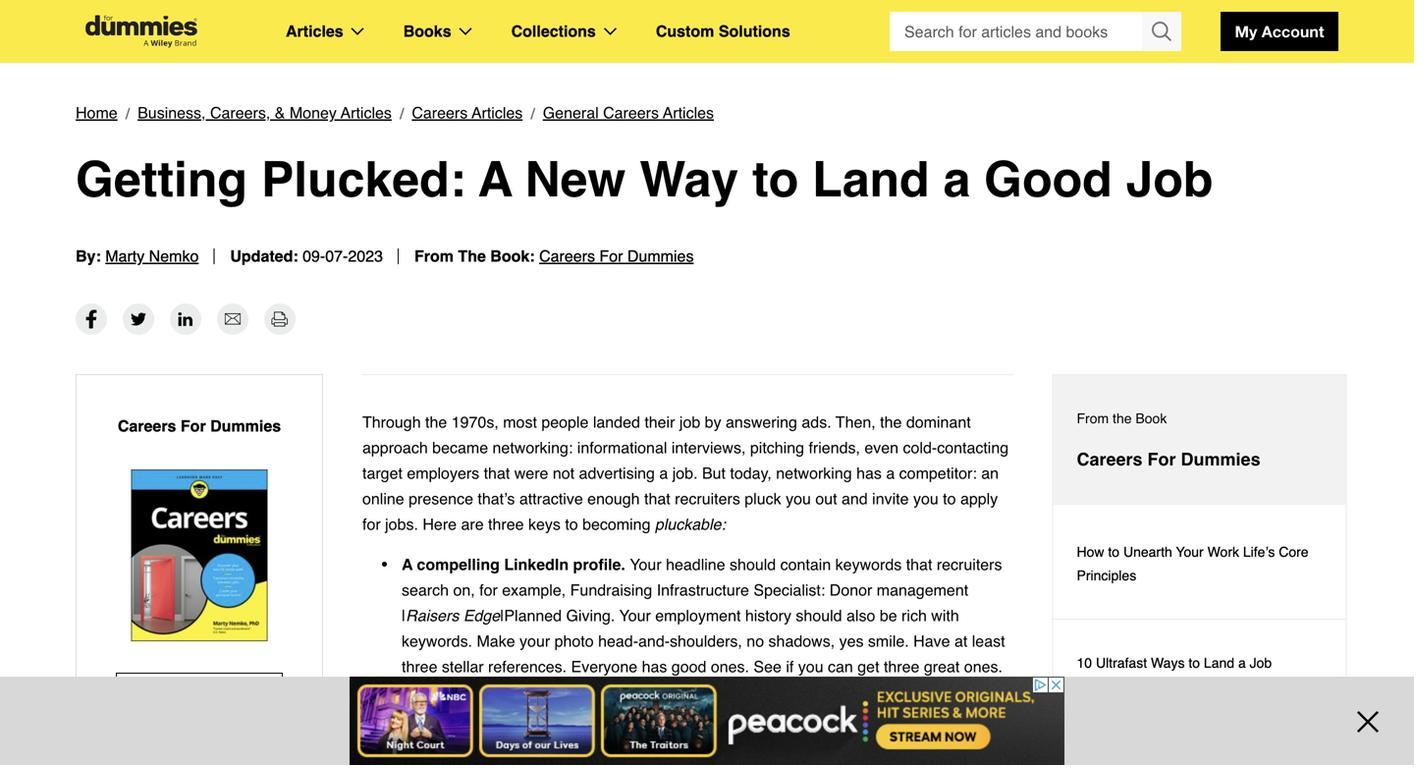 Task type: locate. For each thing, give the bounding box(es) containing it.
0 horizontal spatial that
[[484, 464, 510, 482]]

2 horizontal spatial and
[[842, 490, 868, 508]]

your inside |planned giving. your employment history should also be rich with keywords. make your photo head-and-shoulders, no shadows, yes smile. have at least three stellar references. everyone has good ones. see if you can get three great ones.
[[619, 606, 651, 625]]

0 horizontal spatial or
[[507, 734, 521, 752]]

ideas,
[[889, 709, 931, 727]]

1 horizontal spatial a
[[479, 151, 512, 208]]

and-
[[638, 632, 670, 650]]

1 horizontal spatial dummies
[[627, 247, 694, 265]]

1 vertical spatial from
[[1077, 411, 1109, 426]]

pitching
[[750, 439, 804, 457]]

should inside |planned giving. your employment history should also be rich with keywords. make your photo head-and-shoulders, no shadows, yes smile. have at least three stellar references. everyone has good ones. see if you can get three great ones.
[[796, 606, 842, 625]]

from left the the
[[414, 247, 454, 265]]

1 horizontal spatial apply
[[960, 490, 998, 508]]

that inside your headline should contain keywords that recruiters search on, for example, fundraising infrastructure specialist: donor management |
[[906, 555, 932, 574]]

2 vertical spatial and
[[598, 734, 624, 752]]

0 vertical spatial recruiters
[[675, 490, 740, 508]]

recruiters inside through the 1970s, most people landed their job by answering ads. then, the dominant approach became networking: informational interviews, pitching friends, even cold-contacting target employers that were not advertising a job. but today, networking has a competitor: an online presence that's attractive enough that recruiters pluck you out and invite you to apply for jobs. here are three keys to becoming
[[675, 490, 740, 508]]

answering
[[726, 413, 797, 431]]

became
[[432, 439, 488, 457]]

becoming
[[582, 515, 651, 533]]

book:
[[490, 247, 535, 265]]

0 vertical spatial and
[[842, 490, 868, 508]]

that up the pluckable: on the bottom of the page
[[644, 490, 670, 508]]

for
[[362, 515, 381, 533], [479, 581, 498, 599]]

your left work
[[1176, 544, 1204, 560]]

1 ones. from the left
[[711, 658, 749, 676]]

should up specialist:
[[730, 555, 776, 574]]

Search for articles and books text field
[[890, 12, 1144, 51]]

jobs.
[[385, 515, 418, 533], [756, 760, 789, 765]]

for inside through the 1970s, most people landed their job by answering ads. then, the dominant approach became networking: informational interviews, pitching friends, even cold-contacting target employers that were not advertising a job. but today, networking has a competitor: an online presence that's attractive enough that recruiters pluck you out and invite you to apply for jobs. here are three keys to becoming
[[362, 515, 381, 533]]

stellar
[[442, 658, 484, 676]]

recruiters up management
[[937, 555, 1002, 574]]

your up fundraising
[[630, 555, 662, 574]]

careers
[[412, 104, 468, 122], [603, 104, 659, 122], [539, 247, 595, 265], [118, 417, 176, 435], [1077, 449, 1143, 469]]

group
[[890, 12, 1181, 51]]

search
[[402, 581, 449, 599]]

invite left the solid
[[517, 760, 554, 765]]

apply down an
[[960, 490, 998, 508]]

often
[[478, 760, 513, 765]]

links
[[935, 709, 967, 727]]

a left job.
[[659, 464, 668, 482]]

keys
[[528, 515, 561, 533]]

answer
[[735, 734, 785, 752]]

0 vertical spatial or
[[618, 709, 632, 727]]

0 vertical spatial from
[[414, 247, 454, 265]]

can down forums
[[705, 734, 730, 752]]

0 horizontal spatial invite
[[517, 760, 554, 765]]

should inside your headline should contain keywords that recruiters search on, for example, fundraising infrastructure specialist: donor management |
[[730, 555, 776, 574]]

dummies
[[627, 247, 694, 265], [210, 417, 281, 435], [1181, 449, 1261, 469]]

0 horizontal spatial ones.
[[711, 658, 749, 676]]

ones. up yahoo!,
[[711, 658, 749, 676]]

attractive
[[519, 490, 583, 508]]

0 vertical spatial careers for dummies
[[118, 417, 281, 435]]

careers,
[[210, 104, 270, 122]]

others'
[[402, 734, 449, 752]]

can down yes
[[828, 658, 853, 676]]

ads.
[[802, 413, 831, 431]]

and down "see"
[[748, 683, 774, 701]]

0 horizontal spatial jobs.
[[385, 515, 418, 533]]

members'
[[834, 734, 903, 752]]

2 horizontal spatial that
[[906, 555, 932, 574]]

open collections list image
[[604, 27, 617, 35]]

updated: 09-07-2023
[[230, 247, 383, 265]]

the left book
[[1113, 411, 1132, 426]]

0 vertical spatial your
[[520, 632, 550, 650]]

three inside through the 1970s, most people landed their job by answering ads. then, the dominant approach became networking: informational interviews, pitching friends, even cold-contacting target employers that were not advertising a job. but today, networking has a competitor: an online presence that's attractive enough that recruiters pluck you out and invite you to apply for jobs. here are three keys to becoming
[[488, 515, 524, 533]]

by
[[705, 413, 721, 431]]

from left book
[[1077, 411, 1109, 426]]

0 vertical spatial apply
[[960, 490, 998, 508]]

for right on,
[[479, 581, 498, 599]]

competitor:
[[899, 464, 977, 482]]

1 horizontal spatial that
[[644, 490, 670, 508]]

three down that's
[[488, 515, 524, 533]]

recruiters down but
[[675, 490, 740, 508]]

how to unearth your work life's core principles link
[[1053, 509, 1346, 620]]

0 horizontal spatial a
[[402, 555, 413, 574]]

you down perhaps
[[796, 709, 821, 727]]

on down references.
[[534, 683, 554, 701]]

apply inside the linkedin, yahoo!, and perhaps your professional association probably have one or more forums on which you can post ideas, links to others' articles or your own, and where you can answer group members' questions. recruiters often invite solid participants to apply to jobs.
[[697, 760, 734, 765]]

your down probably
[[525, 734, 556, 752]]

a right ways
[[1238, 655, 1246, 671]]

has inside through the 1970s, most people landed their job by answering ads. then, the dominant approach became networking: informational interviews, pitching friends, even cold-contacting target employers that were not advertising a job. but today, networking has a competitor: an online presence that's attractive enough that recruiters pluck you out and invite you to apply for jobs. here are three keys to becoming
[[856, 464, 882, 482]]

0 horizontal spatial for
[[362, 515, 381, 533]]

one
[[588, 709, 614, 727]]

careers for dummies tab
[[1053, 375, 1346, 505]]

should up shadows,
[[796, 606, 842, 625]]

your down get
[[840, 683, 870, 701]]

careers articles
[[412, 104, 523, 122]]

0 horizontal spatial land
[[812, 151, 930, 208]]

0 horizontal spatial from
[[414, 247, 454, 265]]

1 vertical spatial your
[[840, 683, 870, 701]]

that up that's
[[484, 464, 510, 482]]

custom solutions
[[656, 22, 790, 40]]

10 ultrafast ways to land a job link
[[1053, 620, 1346, 707]]

1 vertical spatial recruiters
[[937, 555, 1002, 574]]

the for pluckable:
[[425, 413, 447, 431]]

ultrafast
[[1096, 655, 1147, 671]]

unearth
[[1123, 544, 1172, 560]]

has up linkedin,
[[642, 658, 667, 676]]

the up even in the right of the page
[[880, 413, 902, 431]]

ones.
[[711, 658, 749, 676], [964, 658, 1003, 676]]

advertisement element
[[1052, 278, 1347, 523], [350, 677, 1065, 765]]

my account link
[[1221, 12, 1339, 51]]

0 vertical spatial for
[[362, 515, 381, 533]]

1 vertical spatial job
[[1250, 655, 1272, 671]]

and down one
[[598, 734, 624, 752]]

1 vertical spatial has
[[642, 658, 667, 676]]

to right how
[[1108, 544, 1120, 560]]

for inside your headline should contain keywords that recruiters search on, for example, fundraising infrastructure specialist: donor management |
[[479, 581, 498, 599]]

apply down forums
[[697, 760, 734, 765]]

0 horizontal spatial has
[[642, 658, 667, 676]]

1 horizontal spatial from
[[1077, 411, 1109, 426]]

solid
[[558, 760, 590, 765]]

open book categories image
[[459, 27, 472, 35]]

0 horizontal spatial recruiters
[[675, 490, 740, 508]]

head-
[[598, 632, 638, 650]]

2 vertical spatial dummies
[[1181, 449, 1261, 469]]

job
[[680, 413, 700, 431]]

2 horizontal spatial for
[[1148, 449, 1176, 469]]

jobs. down 'online'
[[385, 515, 418, 533]]

life's
[[1243, 544, 1275, 560]]

1 horizontal spatial for
[[479, 581, 498, 599]]

09-
[[303, 247, 325, 265]]

make
[[477, 632, 515, 650]]

1 vertical spatial jobs.
[[756, 760, 789, 765]]

0 vertical spatial land
[[812, 151, 930, 208]]

three down smile.
[[884, 658, 920, 676]]

that up management
[[906, 555, 932, 574]]

0 vertical spatial can
[[828, 658, 853, 676]]

through the 1970s, most people landed their job by answering ads. then, the dominant approach became networking: informational interviews, pitching friends, even cold-contacting target employers that were not advertising a job. but today, networking has a competitor: an online presence that's attractive enough that recruiters pluck you out and invite you to apply for jobs. here are three keys to becoming
[[362, 413, 1009, 533]]

on
[[534, 683, 554, 701], [729, 709, 747, 727]]

out
[[815, 490, 837, 508]]

0 horizontal spatial on
[[534, 683, 554, 701]]

three down keywords.
[[402, 658, 437, 676]]

0 horizontal spatial three
[[402, 658, 437, 676]]

general careers articles
[[543, 104, 714, 122]]

home
[[76, 104, 118, 122]]

getting plucked: a new way to land a good job
[[76, 151, 1213, 208]]

1 horizontal spatial should
[[796, 606, 842, 625]]

ones. down least
[[964, 658, 1003, 676]]

and right out
[[842, 490, 868, 508]]

on down yahoo!,
[[729, 709, 747, 727]]

0 horizontal spatial apply
[[697, 760, 734, 765]]

1 horizontal spatial on
[[729, 709, 747, 727]]

1 vertical spatial land
[[1204, 655, 1235, 671]]

1 horizontal spatial invite
[[872, 490, 909, 508]]

the inside careers for dummies tab
[[1113, 411, 1132, 426]]

1 horizontal spatial job
[[1250, 655, 1272, 671]]

a up search
[[402, 555, 413, 574]]

1 vertical spatial for
[[181, 417, 206, 435]]

also
[[847, 606, 875, 625]]

nemko
[[149, 247, 199, 265]]

0 horizontal spatial dummies
[[210, 417, 281, 435]]

2 horizontal spatial dummies
[[1181, 449, 1261, 469]]

0 horizontal spatial should
[[730, 555, 776, 574]]

linkedin,
[[623, 683, 686, 701]]

your down |planned
[[520, 632, 550, 650]]

contain
[[780, 555, 831, 574]]

and inside through the 1970s, most people landed their job by answering ads. then, the dominant approach became networking: informational interviews, pitching friends, even cold-contacting target employers that were not advertising a job. but today, networking has a competitor: an online presence that's attractive enough that recruiters pluck you out and invite you to apply for jobs. here are three keys to becoming
[[842, 490, 868, 508]]

here
[[423, 515, 457, 533]]

for down 'online'
[[362, 515, 381, 533]]

1 horizontal spatial jobs.
[[756, 760, 789, 765]]

0 vertical spatial a
[[479, 151, 512, 208]]

to right way in the top of the page
[[752, 151, 799, 208]]

1 horizontal spatial careers for dummies
[[1077, 449, 1261, 469]]

pluckable:
[[655, 515, 726, 533]]

marty nemko link
[[105, 247, 199, 265]]

dummies inside tab
[[1181, 449, 1261, 469]]

1 vertical spatial apply
[[697, 760, 734, 765]]

from inside careers for dummies tab
[[1077, 411, 1109, 426]]

principles
[[1077, 568, 1136, 583]]

has down even in the right of the page
[[856, 464, 882, 482]]

photo
[[555, 632, 594, 650]]

2 horizontal spatial the
[[1113, 411, 1132, 426]]

to down answer
[[739, 760, 752, 765]]

0 horizontal spatial the
[[425, 413, 447, 431]]

for inside tab
[[1148, 449, 1176, 469]]

from the book
[[1077, 411, 1167, 426]]

the up became
[[425, 413, 447, 431]]

you left out
[[786, 490, 811, 508]]

|planned giving. your employment history should also be rich with keywords. make your photo head-and-shoulders, no shadows, yes smile. have at least three stellar references. everyone has good ones. see if you can get three great ones.
[[402, 606, 1005, 676]]

book image image
[[131, 469, 268, 641]]

2 vertical spatial that
[[906, 555, 932, 574]]

that's
[[478, 490, 515, 508]]

1 horizontal spatial three
[[488, 515, 524, 533]]

1 vertical spatial dummies
[[210, 417, 281, 435]]

employment
[[655, 606, 741, 625]]

a down careers articles link
[[479, 151, 512, 208]]

1 horizontal spatial recruiters
[[937, 555, 1002, 574]]

a left good
[[943, 151, 971, 208]]

books
[[403, 22, 451, 40]]

0 vertical spatial has
[[856, 464, 882, 482]]

linkedin
[[504, 555, 569, 574]]

0 vertical spatial invite
[[872, 490, 909, 508]]

0 horizontal spatial and
[[598, 734, 624, 752]]

1 horizontal spatial has
[[856, 464, 882, 482]]

you down competitor:
[[913, 490, 939, 508]]

2 vertical spatial your
[[525, 734, 556, 752]]

1 vertical spatial on
[[729, 709, 747, 727]]

online
[[362, 490, 404, 508]]

can left post
[[825, 709, 851, 727]]

0 vertical spatial jobs.
[[385, 515, 418, 533]]

can inside |planned giving. your employment history should also be rich with keywords. make your photo head-and-shoulders, no shadows, yes smile. have at least three stellar references. everyone has good ones. see if you can get three great ones.
[[828, 658, 853, 676]]

0 vertical spatial job
[[1126, 151, 1213, 208]]

your
[[1176, 544, 1204, 560], [630, 555, 662, 574], [619, 606, 651, 625]]

my
[[1235, 22, 1257, 41]]

invite down even in the right of the page
[[872, 490, 909, 508]]

1 vertical spatial invite
[[517, 760, 554, 765]]

through
[[362, 413, 421, 431]]

you right "if"
[[798, 658, 824, 676]]

1 horizontal spatial the
[[880, 413, 902, 431]]

articles
[[286, 22, 343, 40], [341, 104, 392, 122], [472, 104, 523, 122], [663, 104, 714, 122]]

1 horizontal spatial ones.
[[964, 658, 1003, 676]]

the for careers for dummies
[[1113, 411, 1132, 426]]

networking
[[776, 464, 852, 482]]

you
[[786, 490, 811, 508], [913, 490, 939, 508], [798, 658, 824, 676], [796, 709, 821, 727], [675, 734, 701, 752]]

2 vertical spatial for
[[1148, 449, 1176, 469]]

or right one
[[618, 709, 632, 727]]

plucked:
[[261, 151, 466, 208]]

1 vertical spatial for
[[479, 581, 498, 599]]

1 vertical spatial should
[[796, 606, 842, 625]]

1 vertical spatial that
[[644, 490, 670, 508]]

apply
[[960, 490, 998, 508], [697, 760, 734, 765]]

jobs. inside through the 1970s, most people landed their job by answering ads. then, the dominant approach became networking: informational interviews, pitching friends, even cold-contacting target employers that were not advertising a job. but today, networking has a competitor: an online presence that's attractive enough that recruiters pluck you out and invite you to apply for jobs. here are three keys to becoming
[[385, 515, 418, 533]]

a down even in the right of the page
[[886, 464, 895, 482]]

10
[[1077, 655, 1092, 671]]

1 vertical spatial careers for dummies
[[1077, 449, 1261, 469]]

invite inside through the 1970s, most people landed their job by answering ads. then, the dominant approach became networking: informational interviews, pitching friends, even cold-contacting target employers that were not advertising a job. but today, networking has a competitor: an online presence that's attractive enough that recruiters pluck you out and invite you to apply for jobs. here are three keys to becoming
[[872, 490, 909, 508]]

perhaps
[[778, 683, 835, 701]]

1 vertical spatial and
[[748, 683, 774, 701]]

0 vertical spatial on
[[534, 683, 554, 701]]

business,
[[138, 104, 206, 122]]

account
[[1262, 22, 1324, 41]]

you down forums
[[675, 734, 701, 752]]

your up head-
[[619, 606, 651, 625]]

jobs. down answer
[[756, 760, 789, 765]]

1 horizontal spatial for
[[600, 247, 623, 265]]

0 vertical spatial should
[[730, 555, 776, 574]]

to inside how to unearth your work life's core principles
[[1108, 544, 1120, 560]]

articles left general
[[472, 104, 523, 122]]

updated:
[[230, 247, 298, 265]]

on,
[[453, 581, 475, 599]]

10 ultrafast ways to land a job
[[1077, 655, 1272, 671]]

2023
[[348, 247, 383, 265]]

from
[[414, 247, 454, 265], [1077, 411, 1109, 426]]

or down probably
[[507, 734, 521, 752]]

to
[[752, 151, 799, 208], [943, 490, 956, 508], [565, 515, 578, 533], [1108, 544, 1120, 560], [1189, 655, 1200, 671], [971, 709, 984, 727], [679, 760, 693, 765], [739, 760, 752, 765]]



Task type: vqa. For each thing, say whether or not it's contained in the screenshot.
the Raisers
yes



Task type: describe. For each thing, give the bounding box(es) containing it.
cookie consent banner dialog
[[0, 675, 1414, 765]]

general
[[543, 104, 599, 122]]

shadows,
[[769, 632, 835, 650]]

open article categories image
[[351, 27, 364, 35]]

&
[[275, 104, 285, 122]]

0 horizontal spatial for
[[181, 417, 206, 435]]

an
[[981, 464, 999, 482]]

infrastructure
[[657, 581, 749, 599]]

invite inside the linkedin, yahoo!, and perhaps your professional association probably have one or more forums on which you can post ideas, links to others' articles or your own, and where you can answer group members' questions. recruiters often invite solid participants to apply to jobs.
[[517, 760, 554, 765]]

group
[[790, 734, 830, 752]]

fundraising
[[570, 581, 652, 599]]

raisers edge
[[406, 606, 500, 625]]

interviews,
[[672, 439, 746, 457]]

to down competitor:
[[943, 490, 956, 508]]

1970s,
[[452, 413, 499, 431]]

job inside the 10 ultrafast ways to land a job link
[[1250, 655, 1272, 671]]

friends,
[[809, 439, 860, 457]]

profile.
[[573, 555, 625, 574]]

1 vertical spatial or
[[507, 734, 521, 752]]

2 ones. from the left
[[964, 658, 1003, 676]]

landed
[[593, 413, 640, 431]]

2 horizontal spatial three
[[884, 658, 920, 676]]

articles right money
[[341, 104, 392, 122]]

were
[[514, 464, 548, 482]]

to down forums
[[679, 760, 693, 765]]

great
[[924, 658, 960, 676]]

most
[[503, 413, 537, 431]]

dominant
[[906, 413, 971, 431]]

|planned
[[500, 606, 562, 625]]

management
[[877, 581, 969, 599]]

your inside your headline should contain keywords that recruiters search on, for example, fundraising infrastructure specialist: donor management |
[[630, 555, 662, 574]]

careers for dummies inside tab
[[1077, 449, 1261, 469]]

no
[[747, 632, 764, 650]]

but
[[702, 464, 726, 482]]

advertising
[[579, 464, 655, 482]]

their
[[645, 413, 675, 431]]

2 vertical spatial can
[[705, 734, 730, 752]]

headline
[[666, 555, 725, 574]]

logo image
[[76, 15, 207, 48]]

articles up way in the top of the page
[[663, 104, 714, 122]]

giving.
[[566, 606, 615, 625]]

apply inside through the 1970s, most people landed their job by answering ads. then, the dominant approach became networking: informational interviews, pitching friends, even cold-contacting target employers that were not advertising a job. but today, networking has a competitor: an online presence that's attractive enough that recruiters pluck you out and invite you to apply for jobs. here are three keys to becoming
[[960, 490, 998, 508]]

0 vertical spatial dummies
[[627, 247, 694, 265]]

your inside |planned giving. your employment history should also be rich with keywords. make your photo head-and-shoulders, no shadows, yes smile. have at least three stellar references. everyone has good ones. see if you can get three great ones.
[[520, 632, 550, 650]]

keywords
[[835, 555, 902, 574]]

1 horizontal spatial land
[[1204, 655, 1235, 671]]

to right links
[[971, 709, 984, 727]]

edge
[[463, 606, 500, 625]]

forums
[[677, 709, 725, 727]]

then,
[[836, 413, 876, 431]]

how
[[1077, 544, 1104, 560]]

smile.
[[868, 632, 909, 650]]

you inside |planned giving. your employment history should also be rich with keywords. make your photo head-and-shoulders, no shadows, yes smile. have at least three stellar references. everyone has good ones. see if you can get three great ones.
[[798, 658, 824, 676]]

if
[[786, 658, 794, 676]]

have
[[914, 632, 950, 650]]

to right keys
[[565, 515, 578, 533]]

more
[[637, 709, 672, 727]]

careers for dummies link
[[539, 247, 694, 265]]

1 horizontal spatial and
[[748, 683, 774, 701]]

|
[[402, 606, 406, 625]]

professional
[[875, 683, 959, 701]]

raisers
[[406, 606, 459, 625]]

07-
[[325, 247, 348, 265]]

to right ways
[[1189, 655, 1200, 671]]

history
[[745, 606, 792, 625]]

presence
[[409, 490, 473, 508]]

impressive
[[402, 683, 484, 701]]

marty
[[105, 247, 145, 265]]

with
[[931, 606, 959, 625]]

least
[[972, 632, 1005, 650]]

everyone
[[571, 658, 638, 676]]

from for from the book
[[1077, 411, 1109, 426]]

0 horizontal spatial job
[[1126, 151, 1213, 208]]

a compelling linkedin profile.
[[402, 555, 630, 574]]

references.
[[488, 658, 567, 676]]

0 vertical spatial advertisement element
[[1052, 278, 1347, 523]]

good
[[672, 658, 707, 676]]

from for from the book: careers for dummies
[[414, 247, 454, 265]]

approach
[[362, 439, 428, 457]]

cold-
[[903, 439, 937, 457]]

1 vertical spatial advertisement element
[[350, 677, 1065, 765]]

where
[[628, 734, 671, 752]]

recruiters
[[402, 760, 473, 765]]

1 vertical spatial a
[[402, 555, 413, 574]]

home link
[[76, 100, 118, 126]]

1 horizontal spatial or
[[618, 709, 632, 727]]

get
[[858, 658, 879, 676]]

book
[[1136, 411, 1167, 426]]

custom solutions link
[[656, 19, 790, 44]]

good
[[984, 151, 1112, 208]]

shoulders,
[[670, 632, 742, 650]]

on inside the linkedin, yahoo!, and perhaps your professional association probably have one or more forums on which you can post ideas, links to others' articles or your own, and where you can answer group members' questions. recruiters often invite solid participants to apply to jobs.
[[729, 709, 747, 727]]

donor
[[830, 581, 872, 599]]

0 horizontal spatial careers for dummies
[[118, 417, 281, 435]]

1 vertical spatial can
[[825, 709, 851, 727]]

has inside |planned giving. your employment history should also be rich with keywords. make your photo head-and-shoulders, no shadows, yes smile. have at least three stellar references. everyone has good ones. see if you can get three great ones.
[[642, 658, 667, 676]]

own,
[[560, 734, 593, 752]]

association
[[402, 709, 480, 727]]

yes
[[839, 632, 864, 650]]

careers inside tab
[[1077, 449, 1143, 469]]

careers articles link
[[412, 100, 523, 126]]

core
[[1279, 544, 1309, 560]]

recruiters inside your headline should contain keywords that recruiters search on, for example, fundraising infrastructure specialist: donor management |
[[937, 555, 1002, 574]]

not
[[553, 464, 575, 482]]

0 vertical spatial for
[[600, 247, 623, 265]]

0 vertical spatial that
[[484, 464, 510, 482]]

specialist:
[[754, 581, 825, 599]]

how to unearth your work life's core principles
[[1077, 544, 1309, 583]]

your inside how to unearth your work life's core principles
[[1176, 544, 1204, 560]]

groups.
[[558, 683, 618, 701]]

by: marty nemko
[[76, 247, 199, 265]]

ways
[[1151, 655, 1185, 671]]

the
[[458, 247, 486, 265]]

are
[[461, 515, 484, 533]]

be
[[880, 606, 897, 625]]

business, careers, & money articles
[[138, 104, 392, 122]]

jobs. inside the linkedin, yahoo!, and perhaps your professional association probably have one or more forums on which you can post ideas, links to others' articles or your own, and where you can answer group members' questions. recruiters often invite solid participants to apply to jobs.
[[756, 760, 789, 765]]

which
[[751, 709, 791, 727]]

target
[[362, 464, 403, 482]]

informational
[[577, 439, 667, 457]]

posts
[[488, 683, 530, 701]]

articles left "open article categories" image
[[286, 22, 343, 40]]



